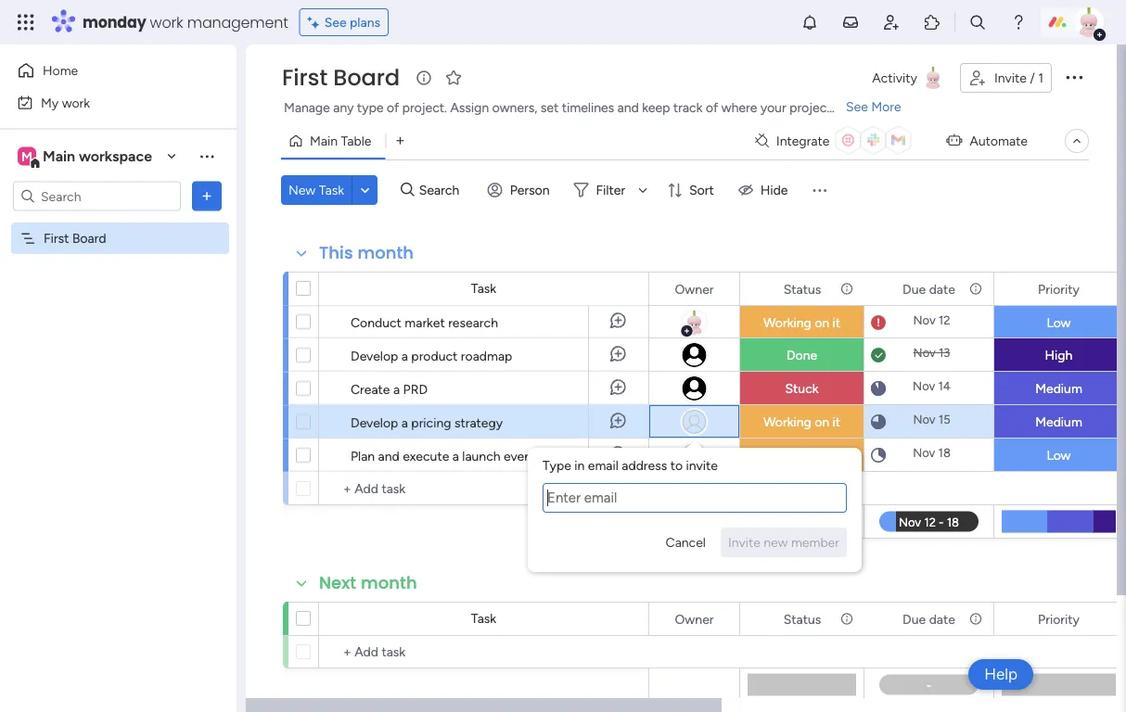 Task type: locate. For each thing, give the bounding box(es) containing it.
and left keep
[[618, 100, 639, 116]]

month inside field
[[361, 572, 417, 595]]

month inside "field"
[[358, 241, 414, 265]]

a for pricing
[[402, 415, 408, 431]]

0 vertical spatial first board
[[282, 62, 400, 93]]

1 vertical spatial status
[[784, 612, 822, 627]]

1 horizontal spatial first
[[282, 62, 328, 93]]

task up + add task text box
[[471, 611, 497, 627]]

14
[[939, 379, 951, 394]]

0 horizontal spatial and
[[378, 448, 400, 464]]

low
[[1047, 315, 1072, 331], [1047, 448, 1072, 464]]

3 nov from the top
[[913, 379, 936, 394]]

plan
[[351, 448, 375, 464]]

filter button
[[567, 175, 654, 205]]

1 due date from the top
[[903, 281, 956, 297]]

1 vertical spatial first board
[[44, 231, 106, 246]]

next month
[[319, 572, 417, 595]]

develop for develop a product roadmap
[[351, 348, 398, 364]]

1 vertical spatial due date field
[[899, 609, 960, 630]]

management
[[187, 12, 288, 32]]

1 vertical spatial month
[[361, 572, 417, 595]]

first up manage
[[282, 62, 328, 93]]

a for prd
[[393, 381, 400, 397]]

work right monday
[[150, 12, 183, 32]]

0 vertical spatial work
[[150, 12, 183, 32]]

1 vertical spatial owner field
[[671, 609, 719, 630]]

0 vertical spatial develop
[[351, 348, 398, 364]]

workspace selection element
[[18, 145, 155, 169]]

0 vertical spatial status field
[[779, 279, 826, 299]]

launch
[[462, 448, 501, 464]]

0 vertical spatial and
[[618, 100, 639, 116]]

angle down image
[[361, 183, 370, 197]]

1 horizontal spatial work
[[150, 12, 183, 32]]

and right plan
[[378, 448, 400, 464]]

main table button
[[281, 126, 386, 156]]

status
[[784, 281, 822, 297], [784, 612, 822, 627]]

0 vertical spatial board
[[333, 62, 400, 93]]

first board up any
[[282, 62, 400, 93]]

1 vertical spatial due date
[[903, 612, 956, 627]]

0 vertical spatial low
[[1047, 315, 1072, 331]]

Status field
[[779, 279, 826, 299], [779, 609, 826, 630]]

see more link
[[845, 97, 904, 116]]

Search field
[[415, 177, 470, 203]]

my work button
[[11, 88, 200, 117]]

2 nov from the top
[[914, 346, 936, 361]]

due date
[[903, 281, 956, 297], [903, 612, 956, 627]]

0 vertical spatial due date field
[[899, 279, 960, 299]]

0 vertical spatial priority field
[[1034, 279, 1085, 299]]

type
[[543, 458, 572, 474]]

nov for nov 15
[[914, 413, 936, 427]]

option
[[0, 222, 237, 226]]

develop a pricing strategy
[[351, 415, 503, 431]]

1 vertical spatial develop
[[351, 415, 398, 431]]

1 vertical spatial first
[[44, 231, 69, 246]]

1 owner from the top
[[675, 281, 714, 297]]

1 vertical spatial working
[[764, 414, 812, 430]]

develop down conduct at the top
[[351, 348, 398, 364]]

2 vertical spatial on
[[815, 448, 830, 464]]

select product image
[[17, 13, 35, 32]]

month for next month
[[361, 572, 417, 595]]

owners,
[[492, 100, 538, 116]]

month right this
[[358, 241, 414, 265]]

a left pricing
[[402, 415, 408, 431]]

1 vertical spatial status field
[[779, 609, 826, 630]]

0 vertical spatial task
[[319, 182, 344, 198]]

2 vertical spatial task
[[471, 611, 497, 627]]

m
[[21, 148, 32, 164]]

invite
[[686, 458, 718, 474]]

main inside 'workspace selection' element
[[43, 148, 75, 165]]

Due date field
[[899, 279, 960, 299], [899, 609, 960, 630]]

conduct market research
[[351, 315, 498, 330]]

work inside button
[[62, 95, 90, 110]]

first down search in workspace "field"
[[44, 231, 69, 246]]

0 vertical spatial due
[[903, 281, 926, 297]]

stuck
[[786, 381, 819, 397]]

1 medium from the top
[[1036, 381, 1083, 397]]

of
[[387, 100, 399, 116], [706, 100, 718, 116]]

medium
[[1036, 381, 1083, 397], [1036, 414, 1083, 430]]

1 vertical spatial priority field
[[1034, 609, 1085, 630]]

2 working from the top
[[764, 414, 812, 430]]

task for this month
[[471, 281, 497, 297]]

1 due from the top
[[903, 281, 926, 297]]

1 status field from the top
[[779, 279, 826, 299]]

nov 13
[[914, 346, 951, 361]]

set
[[541, 100, 559, 116]]

0 vertical spatial status
[[784, 281, 822, 297]]

2 vertical spatial it
[[833, 448, 841, 464]]

owner for 2nd owner field from the top of the page
[[675, 612, 714, 627]]

1 vertical spatial due
[[903, 612, 926, 627]]

stands.
[[835, 100, 876, 116]]

0 vertical spatial month
[[358, 241, 414, 265]]

0 horizontal spatial main
[[43, 148, 75, 165]]

0 horizontal spatial see
[[325, 14, 347, 30]]

Owner field
[[671, 279, 719, 299], [671, 609, 719, 630]]

1 horizontal spatial board
[[333, 62, 400, 93]]

main right workspace image
[[43, 148, 75, 165]]

0 horizontal spatial of
[[387, 100, 399, 116]]

type in email address to invite
[[543, 458, 718, 474]]

working
[[764, 315, 812, 331], [764, 414, 812, 430], [764, 448, 812, 464]]

1 owner field from the top
[[671, 279, 719, 299]]

my
[[41, 95, 59, 110]]

nov left 13
[[914, 346, 936, 361]]

0 horizontal spatial options image
[[198, 187, 216, 206]]

options image
[[1064, 66, 1086, 88], [198, 187, 216, 206]]

date for first due date field
[[930, 281, 956, 297]]

see
[[325, 14, 347, 30], [846, 99, 869, 115]]

0 vertical spatial medium
[[1036, 381, 1083, 397]]

work
[[150, 12, 183, 32], [62, 95, 90, 110]]

1 develop from the top
[[351, 348, 398, 364]]

4 nov from the top
[[914, 413, 936, 427]]

see left plans in the top of the page
[[325, 14, 347, 30]]

1 vertical spatial work
[[62, 95, 90, 110]]

nov left 12 at the top of the page
[[914, 313, 936, 328]]

nov for nov 18
[[913, 446, 936, 461]]

nov left 18
[[913, 446, 936, 461]]

a
[[402, 348, 408, 364], [393, 381, 400, 397], [402, 415, 408, 431], [453, 448, 459, 464]]

5 nov from the top
[[913, 446, 936, 461]]

2 vertical spatial working on it
[[764, 448, 841, 464]]

1 vertical spatial board
[[72, 231, 106, 246]]

see left the more
[[846, 99, 869, 115]]

0 horizontal spatial work
[[62, 95, 90, 110]]

inbox image
[[842, 13, 860, 32]]

nov left 15
[[914, 413, 936, 427]]

nov left 14
[[913, 379, 936, 394]]

work for monday
[[150, 12, 183, 32]]

add view image
[[397, 134, 404, 148]]

help
[[985, 665, 1018, 684]]

month
[[358, 241, 414, 265], [361, 572, 417, 595]]

0 vertical spatial owner
[[675, 281, 714, 297]]

create
[[351, 381, 390, 397]]

workspace options image
[[198, 147, 216, 165]]

execute
[[403, 448, 449, 464]]

apps image
[[923, 13, 942, 32]]

0 vertical spatial due date
[[903, 281, 956, 297]]

board down search in workspace "field"
[[72, 231, 106, 246]]

main inside main table button
[[310, 133, 338, 149]]

project.
[[402, 100, 447, 116]]

0 horizontal spatial board
[[72, 231, 106, 246]]

1 vertical spatial on
[[815, 414, 830, 430]]

due
[[903, 281, 926, 297], [903, 612, 926, 627]]

1 nov from the top
[[914, 313, 936, 328]]

0 vertical spatial working
[[764, 315, 812, 331]]

where
[[722, 100, 758, 116]]

1 horizontal spatial of
[[706, 100, 718, 116]]

0 vertical spatial date
[[930, 281, 956, 297]]

1 vertical spatial date
[[930, 612, 956, 627]]

develop
[[351, 348, 398, 364], [351, 415, 398, 431]]

1 vertical spatial working on it
[[764, 414, 841, 430]]

2 develop from the top
[[351, 415, 398, 431]]

next
[[319, 572, 357, 595]]

1 date from the top
[[930, 281, 956, 297]]

1 horizontal spatial main
[[310, 133, 338, 149]]

0 vertical spatial priority
[[1039, 281, 1080, 297]]

and
[[618, 100, 639, 116], [378, 448, 400, 464]]

invite members image
[[883, 13, 901, 32]]

2 status field from the top
[[779, 609, 826, 630]]

of right type
[[387, 100, 399, 116]]

column information image
[[840, 282, 855, 297], [840, 612, 855, 627], [969, 612, 984, 627]]

invite / 1
[[995, 70, 1044, 86]]

0 vertical spatial it
[[833, 315, 841, 331]]

1 vertical spatial see
[[846, 99, 869, 115]]

1 vertical spatial priority
[[1039, 612, 1080, 627]]

working on it
[[764, 315, 841, 331], [764, 414, 841, 430], [764, 448, 841, 464]]

due for first due date field
[[903, 281, 926, 297]]

1 vertical spatial options image
[[198, 187, 216, 206]]

invite
[[995, 70, 1027, 86]]

1 vertical spatial task
[[471, 281, 497, 297]]

main workspace
[[43, 148, 152, 165]]

Priority field
[[1034, 279, 1085, 299], [1034, 609, 1085, 630]]

1 vertical spatial medium
[[1036, 414, 1083, 430]]

1 working from the top
[[764, 315, 812, 331]]

priority
[[1039, 281, 1080, 297], [1039, 612, 1080, 627]]

plans
[[350, 14, 381, 30]]

a left the product
[[402, 348, 408, 364]]

1 horizontal spatial first board
[[282, 62, 400, 93]]

2 vertical spatial working
[[764, 448, 812, 464]]

first board
[[282, 62, 400, 93], [44, 231, 106, 246]]

options image right '1'
[[1064, 66, 1086, 88]]

assign
[[451, 100, 489, 116]]

2 priority field from the top
[[1034, 609, 1085, 630]]

develop down create
[[351, 415, 398, 431]]

date for first due date field from the bottom
[[930, 612, 956, 627]]

your
[[761, 100, 787, 116]]

options image down workspace options image
[[198, 187, 216, 206]]

board up type
[[333, 62, 400, 93]]

a left prd
[[393, 381, 400, 397]]

nov for nov 12
[[914, 313, 936, 328]]

2 date from the top
[[930, 612, 956, 627]]

board
[[333, 62, 400, 93], [72, 231, 106, 246]]

13
[[939, 346, 951, 361]]

2 due from the top
[[903, 612, 926, 627]]

0 vertical spatial working on it
[[764, 315, 841, 331]]

see inside button
[[325, 14, 347, 30]]

2 owner from the top
[[675, 612, 714, 627]]

of right the track
[[706, 100, 718, 116]]

0 horizontal spatial first
[[44, 231, 69, 246]]

main
[[310, 133, 338, 149], [43, 148, 75, 165]]

work right 'my'
[[62, 95, 90, 110]]

1 vertical spatial low
[[1047, 448, 1072, 464]]

event
[[504, 448, 537, 464]]

arrow down image
[[632, 179, 654, 201]]

task up research
[[471, 281, 497, 297]]

see for see plans
[[325, 14, 347, 30]]

0 vertical spatial see
[[325, 14, 347, 30]]

12
[[939, 313, 951, 328]]

new task
[[289, 182, 344, 198]]

main left the table
[[310, 133, 338, 149]]

1 horizontal spatial options image
[[1064, 66, 1086, 88]]

sort button
[[660, 175, 726, 205]]

first
[[282, 62, 328, 93], [44, 231, 69, 246]]

due for first due date field from the bottom
[[903, 612, 926, 627]]

first board down search in workspace "field"
[[44, 231, 106, 246]]

1 horizontal spatial see
[[846, 99, 869, 115]]

2 due date field from the top
[[899, 609, 960, 630]]

it
[[833, 315, 841, 331], [833, 414, 841, 430], [833, 448, 841, 464]]

1 vertical spatial it
[[833, 414, 841, 430]]

0 vertical spatial on
[[815, 315, 830, 331]]

1 vertical spatial owner
[[675, 612, 714, 627]]

0 vertical spatial owner field
[[671, 279, 719, 299]]

date
[[930, 281, 956, 297], [930, 612, 956, 627]]

workspace image
[[18, 146, 36, 167]]

3 it from the top
[[833, 448, 841, 464]]

task right new
[[319, 182, 344, 198]]

month right next
[[361, 572, 417, 595]]

0 horizontal spatial first board
[[44, 231, 106, 246]]



Task type: describe. For each thing, give the bounding box(es) containing it.
1 vertical spatial and
[[378, 448, 400, 464]]

monday
[[83, 12, 146, 32]]

new task button
[[281, 175, 352, 205]]

main for main table
[[310, 133, 338, 149]]

track
[[674, 100, 703, 116]]

Enter email field
[[543, 484, 847, 513]]

2 it from the top
[[833, 414, 841, 430]]

person button
[[481, 175, 561, 205]]

see plans button
[[299, 8, 389, 36]]

this month
[[319, 241, 414, 265]]

create a prd
[[351, 381, 428, 397]]

This month field
[[315, 241, 419, 265]]

automate
[[970, 133, 1028, 149]]

product
[[411, 348, 458, 364]]

person
[[510, 182, 550, 198]]

2 working on it from the top
[[764, 414, 841, 430]]

dapulse integrations image
[[755, 134, 769, 148]]

2 status from the top
[[784, 612, 822, 627]]

pricing
[[411, 415, 451, 431]]

workspace
[[79, 148, 152, 165]]

any
[[333, 100, 354, 116]]

hide button
[[731, 175, 799, 205]]

manage
[[284, 100, 330, 116]]

1 status from the top
[[784, 281, 822, 297]]

my work
[[41, 95, 90, 110]]

nov for nov 13
[[914, 346, 936, 361]]

this
[[319, 241, 353, 265]]

Search in workspace field
[[39, 186, 155, 207]]

integrate
[[777, 133, 830, 149]]

nov 12
[[914, 313, 951, 328]]

3 on from the top
[[815, 448, 830, 464]]

first inside list box
[[44, 231, 69, 246]]

collapse board header image
[[1070, 134, 1085, 148]]

First Board field
[[278, 62, 405, 93]]

notifications image
[[801, 13, 820, 32]]

month for this month
[[358, 241, 414, 265]]

strategy
[[455, 415, 503, 431]]

home button
[[11, 56, 200, 85]]

to
[[671, 458, 683, 474]]

1 priority field from the top
[[1034, 279, 1085, 299]]

v2 done deadline image
[[871, 347, 886, 364]]

0 vertical spatial first
[[282, 62, 328, 93]]

owner for 1st owner field from the top
[[675, 281, 714, 297]]

0 vertical spatial options image
[[1064, 66, 1086, 88]]

filter
[[596, 182, 626, 198]]

project
[[790, 100, 832, 116]]

nov 18
[[913, 446, 951, 461]]

first board list box
[[0, 219, 237, 505]]

2 of from the left
[[706, 100, 718, 116]]

1
[[1039, 70, 1044, 86]]

work for my
[[62, 95, 90, 110]]

1 horizontal spatial and
[[618, 100, 639, 116]]

main table
[[310, 133, 372, 149]]

prd
[[403, 381, 428, 397]]

+ Add task text field
[[329, 478, 640, 500]]

1 on from the top
[[815, 315, 830, 331]]

cancel button
[[659, 528, 714, 558]]

1 working on it from the top
[[764, 315, 841, 331]]

sort
[[690, 182, 714, 198]]

help button
[[969, 660, 1034, 691]]

search everything image
[[969, 13, 987, 32]]

column information image
[[969, 282, 984, 297]]

home
[[43, 63, 78, 78]]

invite / 1 button
[[961, 63, 1052, 93]]

see for see more
[[846, 99, 869, 115]]

help image
[[1010, 13, 1028, 32]]

activity
[[873, 70, 918, 86]]

+ Add task text field
[[329, 641, 640, 664]]

more
[[872, 99, 902, 115]]

1 due date field from the top
[[899, 279, 960, 299]]

roadmap
[[461, 348, 513, 364]]

email
[[588, 458, 619, 474]]

v2 overdue deadline image
[[871, 314, 886, 332]]

autopilot image
[[947, 128, 963, 152]]

2 low from the top
[[1047, 448, 1072, 464]]

15
[[939, 413, 951, 427]]

2 medium from the top
[[1036, 414, 1083, 430]]

in
[[575, 458, 585, 474]]

1 low from the top
[[1047, 315, 1072, 331]]

done
[[787, 348, 818, 363]]

hide
[[761, 182, 788, 198]]

address
[[622, 458, 668, 474]]

new
[[289, 182, 316, 198]]

develop for develop a pricing strategy
[[351, 415, 398, 431]]

manage any type of project. assign owners, set timelines and keep track of where your project stands.
[[284, 100, 876, 116]]

ruby anderson image
[[1075, 7, 1104, 37]]

conduct
[[351, 315, 402, 330]]

menu image
[[811, 181, 829, 200]]

plan and execute a launch event
[[351, 448, 537, 464]]

1 of from the left
[[387, 100, 399, 116]]

nov 14
[[913, 379, 951, 394]]

1 it from the top
[[833, 315, 841, 331]]

see more
[[846, 99, 902, 115]]

research
[[448, 315, 498, 330]]

3 working on it from the top
[[764, 448, 841, 464]]

nov 15
[[914, 413, 951, 427]]

1 priority from the top
[[1039, 281, 1080, 297]]

18
[[939, 446, 951, 461]]

nov for nov 14
[[913, 379, 936, 394]]

type
[[357, 100, 384, 116]]

2 owner field from the top
[[671, 609, 719, 630]]

3 working from the top
[[764, 448, 812, 464]]

develop a product roadmap
[[351, 348, 513, 364]]

v2 search image
[[401, 180, 415, 201]]

cancel
[[666, 535, 706, 551]]

add to favorites image
[[445, 68, 463, 87]]

activity button
[[865, 63, 953, 93]]

board inside list box
[[72, 231, 106, 246]]

table
[[341, 133, 372, 149]]

Next month field
[[315, 572, 422, 596]]

2 on from the top
[[815, 414, 830, 430]]

a left launch
[[453, 448, 459, 464]]

timelines
[[562, 100, 615, 116]]

see plans
[[325, 14, 381, 30]]

keep
[[642, 100, 671, 116]]

a for product
[[402, 348, 408, 364]]

high
[[1046, 348, 1073, 363]]

2 due date from the top
[[903, 612, 956, 627]]

show board description image
[[413, 69, 435, 87]]

first board inside list box
[[44, 231, 106, 246]]

2 priority from the top
[[1039, 612, 1080, 627]]

task for next month
[[471, 611, 497, 627]]

/
[[1030, 70, 1036, 86]]

market
[[405, 315, 445, 330]]

task inside new task "button"
[[319, 182, 344, 198]]

main for main workspace
[[43, 148, 75, 165]]

monday work management
[[83, 12, 288, 32]]



Task type: vqa. For each thing, say whether or not it's contained in the screenshot.
the bottom Status
yes



